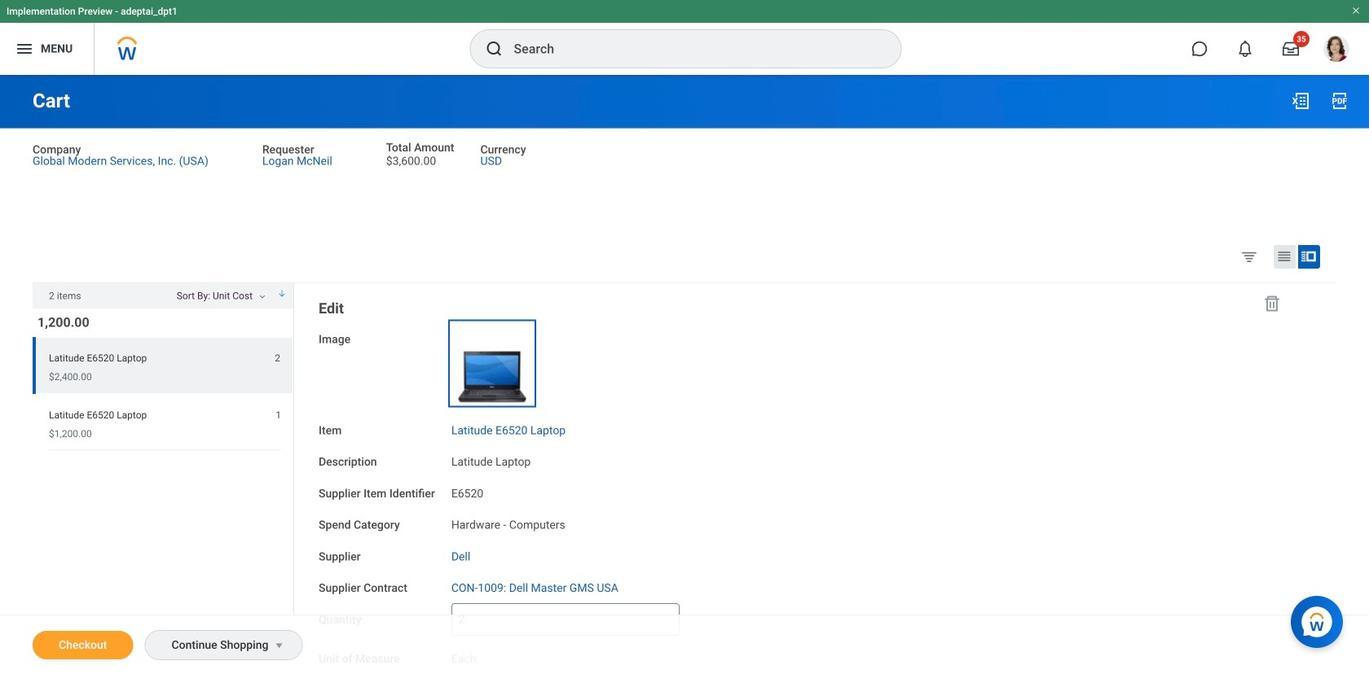 Task type: locate. For each thing, give the bounding box(es) containing it.
option group
[[1237, 245, 1333, 272]]

region
[[33, 283, 294, 675]]

main content
[[0, 75, 1369, 675]]

banner
[[0, 0, 1369, 75]]

toggle to list detail view image
[[1301, 248, 1317, 265]]

chevron down image
[[253, 294, 272, 305]]

None text field
[[451, 604, 680, 637]]

view printable version (pdf) image
[[1330, 91, 1350, 111]]

Toggle to List Detail view radio
[[1298, 245, 1320, 269]]

Toggle to Grid view radio
[[1274, 245, 1296, 269]]

arrow down image
[[272, 290, 292, 300]]

e6520.jpg image
[[451, 323, 533, 405]]

Search Workday  search field
[[514, 31, 868, 67]]

item list list box
[[33, 309, 293, 451]]

hardware - computers element
[[451, 516, 565, 532]]

close environment banner image
[[1351, 6, 1361, 15]]



Task type: describe. For each thing, give the bounding box(es) containing it.
profile logan mcneil image
[[1324, 36, 1350, 65]]

export to excel image
[[1291, 91, 1311, 111]]

notifications large image
[[1237, 41, 1254, 57]]

search image
[[485, 39, 504, 59]]

caret down image
[[269, 640, 289, 653]]

toggle to grid view image
[[1276, 248, 1293, 265]]

none text field inside navigation pane region
[[451, 604, 680, 637]]

inbox large image
[[1283, 41, 1299, 57]]

select to filter grid data image
[[1241, 248, 1259, 265]]

delete image
[[1263, 294, 1282, 313]]

justify image
[[15, 39, 34, 59]]

navigation pane region
[[294, 283, 1303, 675]]



Task type: vqa. For each thing, say whether or not it's contained in the screenshot.
region
yes



